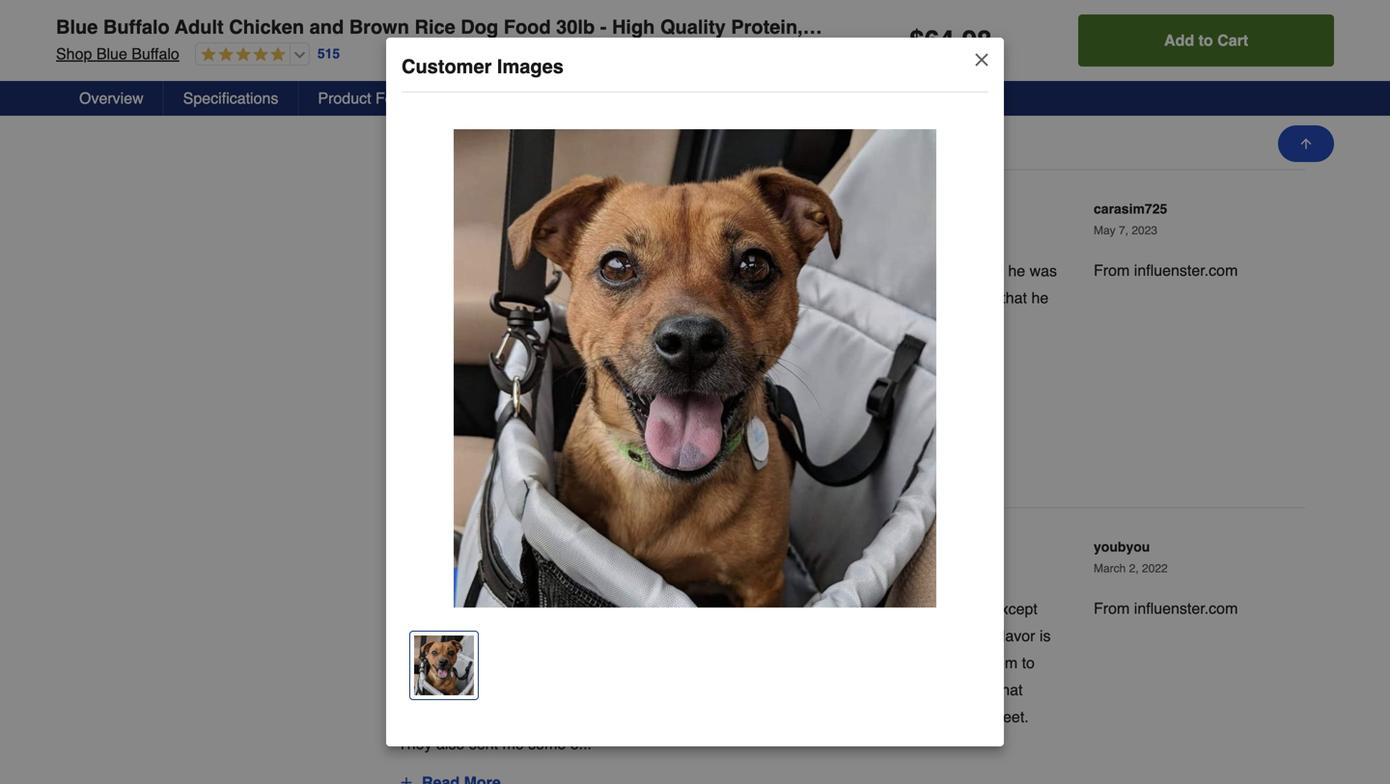 Task type: locate. For each thing, give the bounding box(es) containing it.
0 vertical spatial over
[[832, 10, 862, 27]]

he
[[1008, 262, 1025, 280], [500, 289, 517, 307], [1031, 289, 1049, 307]]

2022
[[1142, 562, 1168, 576]]

actually up beef. on the bottom left of page
[[496, 600, 548, 618]]

that inside my little chihuahua/pomeranian/jack russell mix tucker has been eating this food since he was a year old and he will be 7 in july. he's always loved this food, especially the darker bits that he pulls out of the dish to eat.   great brand. love the natural real ingredients.
[[1001, 289, 1027, 307]]

that inside i have two beautiful german shepherds that i moved from avoderm to this, thinking it would be better for my furbabies. was i wrong. my dogs have lost weight over the last 6 months, i did the proper feed introduction schedule, my dogs have continually tried to source nutrition from any other source including resorting to animal feces. this has never happened before and i am promptly changing my babies to a heavier protein food immediately.  would not recommend for large breeds.
[[672, 0, 697, 0]]

1 horizontal spatial beef
[[963, 627, 993, 645]]

loved down 'mix'
[[719, 289, 756, 307]]

5 stars image up little
[[398, 234, 477, 255]]

he left the will
[[500, 289, 517, 307]]

other
[[398, 64, 433, 81]]

food up the darker
[[933, 262, 963, 280]]

review for this review is actually
[[443, 540, 503, 562]]

6 right last
[[921, 10, 929, 27]]

adult
[[175, 16, 224, 38]]

skin
[[1331, 16, 1372, 38]]

blue buffalo  adult chicken and brown rice dog food 30lb - high quality protein, wholesome grains, omega 3 & 6 fatty acids for healthy skin &
[[56, 16, 1390, 38]]

especially
[[827, 289, 895, 307]]

this review is actually
[[398, 540, 602, 562]]

0 vertical spatial it
[[968, 0, 976, 0]]

that up the goodness
[[687, 600, 713, 618]]

1 horizontal spatial two
[[931, 681, 955, 699]]

chicken
[[469, 627, 521, 645], [612, 654, 665, 672]]

2 vertical spatial this
[[398, 600, 427, 618]]

source down last
[[865, 37, 911, 54]]

old
[[445, 289, 466, 307]]

bits
[[973, 289, 997, 307]]

and right old on the left
[[470, 289, 496, 307]]

got
[[542, 708, 563, 726]]

i left the got
[[533, 708, 538, 726]]

1 from from the top
[[1094, 261, 1130, 279]]

0 horizontal spatial it
[[709, 681, 717, 699]]

2 5 stars image from the top
[[398, 572, 477, 593]]

this inside 'this review is actually for the new recipe that blue buffalo just released. it's the same except instead of chicken is beef. and oh my goodness my dogs went crazy over it!! the beef flavor is lightly scented, nothing like the chicken one and the pieces are smaller and easier for them to chew and swallow. now i obviously didn't eat it myself, but i can vouch for my two dogs that absolutely loved it!! i got chosen to sample and review the beef recipe through ripple street. they also sent me some e...'
[[398, 600, 427, 618]]

i left am
[[986, 64, 991, 81]]

i left "did"
[[993, 10, 997, 27]]

0 vertical spatial recipe
[[641, 600, 683, 618]]

515
[[317, 46, 340, 61]]

darker
[[925, 289, 969, 307]]

the left the dish
[[477, 316, 498, 334]]

1 vertical spatial it
[[709, 681, 717, 699]]

review
[[443, 540, 503, 562], [431, 600, 476, 618], [723, 708, 768, 726]]

two up rice
[[444, 0, 468, 0]]

1 horizontal spatial loved
[[719, 289, 756, 307]]

0 horizontal spatial over
[[832, 10, 862, 27]]

1 vertical spatial a
[[398, 289, 406, 307]]

two down easier
[[931, 681, 955, 699]]

source
[[865, 37, 911, 54], [437, 64, 484, 81]]

1 horizontal spatial tucker
[[740, 262, 787, 280]]

over inside i have two beautiful german shepherds that i moved from avoderm to this, thinking it would be better for my furbabies. was i wrong. my dogs have lost weight over the last 6 months, i did the proper feed introduction schedule, my dogs have continually tried to source nutrition from any other source including resorting to animal feces. this has never happened before and i am promptly changing my babies to a heavier protein food immediately.  would not recommend for large breeds.
[[832, 10, 862, 27]]

blue up shop in the left top of the page
[[56, 16, 98, 38]]

0 vertical spatial chicken
[[469, 627, 521, 645]]

2 from influenster.com from the top
[[1094, 600, 1238, 618]]

0 vertical spatial have
[[406, 0, 440, 0]]

0 horizontal spatial source
[[437, 64, 484, 81]]

1 horizontal spatial my
[[655, 10, 675, 27]]

food inside my little chihuahua/pomeranian/jack russell mix tucker has been eating this food since he was a year old and he will be 7 in july. he's always loved this food, especially the darker bits that he pulls out of the dish to eat.   great brand. love the natural real ingredients.
[[933, 262, 963, 280]]

0 horizontal spatial chicken
[[469, 627, 521, 645]]

i right now
[[565, 681, 569, 699]]

from for tucker approved
[[1094, 261, 1130, 279]]

source down the feed on the top
[[437, 64, 484, 81]]

30lb
[[556, 16, 595, 38]]

food right protein
[[739, 91, 769, 108]]

0 horizontal spatial my
[[398, 262, 418, 280]]

1 horizontal spatial it
[[968, 0, 976, 0]]

0 horizontal spatial loved
[[472, 708, 508, 726]]

98
[[962, 25, 992, 56]]

tucker up little
[[398, 202, 460, 224]]

of inside my little chihuahua/pomeranian/jack russell mix tucker has been eating this food since he was a year old and he will be 7 in july. he's always loved this food, especially the darker bits that he pulls out of the dish to eat.   great brand. love the natural real ingredients.
[[460, 316, 472, 334]]

actually for this review is actually
[[530, 540, 602, 562]]

0 vertical spatial two
[[444, 0, 468, 0]]

actually inside 'this review is actually for the new recipe that blue buffalo just released. it's the same except instead of chicken is beef. and oh my goodness my dogs went crazy over it!! the beef flavor is lightly scented, nothing like the chicken one and the pieces are smaller and easier for them to chew and swallow. now i obviously didn't eat it myself, but i can vouch for my two dogs that absolutely loved it!! i got chosen to sample and review the beef recipe through ripple street. they also sent me some e...'
[[496, 600, 548, 618]]

0 vertical spatial from
[[761, 0, 792, 0]]

recipe right new
[[641, 600, 683, 618]]

thinking
[[911, 0, 964, 0]]

last
[[892, 10, 916, 27]]

0 horizontal spatial this
[[760, 289, 784, 307]]

the right love
[[711, 316, 733, 334]]

2 vertical spatial blue
[[717, 600, 748, 618]]

0 vertical spatial actually
[[530, 540, 602, 562]]

0 horizontal spatial 6
[[921, 10, 929, 27]]

flavor
[[998, 627, 1035, 645]]

1 vertical spatial beef
[[798, 708, 828, 726]]

two
[[444, 0, 468, 0], [931, 681, 955, 699]]

6 left fatty
[[1100, 16, 1111, 38]]

0 vertical spatial this
[[730, 64, 759, 81]]

1 vertical spatial two
[[931, 681, 955, 699]]

loved
[[719, 289, 756, 307], [472, 708, 508, 726]]

& right skin in the top right of the page
[[1377, 16, 1390, 38]]

this for this review is actually for the new recipe that blue buffalo just released. it's the same except instead of chicken is beef. and oh my goodness my dogs went crazy over it!! the beef flavor is lightly scented, nothing like the chicken one and the pieces are smaller and easier for them to chew and swallow. now i obviously didn't eat it myself, but i can vouch for my two dogs that absolutely loved it!! i got chosen to sample and review the beef recipe through ripple street. they also sent me some e...
[[398, 600, 427, 618]]

tucker inside my little chihuahua/pomeranian/jack russell mix tucker has been eating this food since he was a year old and he will be 7 in july. he's always loved this food, especially the darker bits that he pulls out of the dish to eat.   great brand. love the natural real ingredients.
[[740, 262, 787, 280]]

1 vertical spatial this
[[398, 540, 437, 562]]

the up the and
[[575, 600, 596, 618]]

beef
[[963, 627, 993, 645], [798, 708, 828, 726]]

0 vertical spatial blue
[[56, 16, 98, 38]]

a left year
[[398, 289, 406, 307]]

have up feces.
[[698, 37, 732, 54]]

he's
[[633, 289, 663, 307]]

weight
[[783, 10, 828, 27]]

to left eat.
[[535, 316, 548, 334]]

and down 98
[[956, 64, 982, 81]]

1 vertical spatial my
[[398, 262, 418, 280]]

gallery thumbnail for item 0 image
[[414, 636, 474, 696]]

i right but
[[800, 681, 805, 699]]

to inside button
[[1199, 31, 1213, 49]]

2 vertical spatial buffalo
[[752, 600, 800, 618]]

to right add
[[1199, 31, 1213, 49]]

for up the feed on the top
[[441, 10, 460, 27]]

to inside my little chihuahua/pomeranian/jack russell mix tucker has been eating this food since he was a year old and he will be 7 in july. he's always loved this food, especially the darker bits that he pulls out of the dish to eat.   great brand. love the natural real ingredients.
[[535, 316, 548, 334]]

1 horizontal spatial has
[[791, 262, 816, 280]]

it right eat
[[709, 681, 717, 699]]

of inside 'this review is actually for the new recipe that blue buffalo just released. it's the same except instead of chicken is beef. and oh my goodness my dogs went crazy over it!! the beef flavor is lightly scented, nothing like the chicken one and the pieces are smaller and easier for them to chew and swallow. now i obviously didn't eat it myself, but i can vouch for my two dogs that absolutely loved it!! i got chosen to sample and review the beef recipe through ripple street. they also sent me some e...'
[[452, 627, 465, 645]]

to
[[861, 0, 874, 0], [1199, 31, 1213, 49], [848, 37, 860, 54], [617, 64, 630, 81], [603, 91, 616, 108], [535, 316, 548, 334], [1022, 654, 1035, 672], [622, 708, 635, 726]]

from
[[1094, 261, 1130, 279], [1094, 600, 1130, 618]]

1 vertical spatial from
[[1094, 600, 1130, 618]]

5 stars image up instead at the left
[[398, 572, 477, 593]]

1 horizontal spatial &
[[1377, 16, 1390, 38]]

1 horizontal spatial he
[[1008, 262, 1025, 280]]

0 vertical spatial has
[[763, 64, 788, 81]]

1 from influenster.com from the top
[[1094, 261, 1238, 279]]

1 vertical spatial this
[[760, 289, 784, 307]]

carasim725 may 7, 2023
[[1094, 201, 1167, 237]]

loved inside 'this review is actually for the new recipe that blue buffalo just released. it's the same except instead of chicken is beef. and oh my goodness my dogs went crazy over it!! the beef flavor is lightly scented, nothing like the chicken one and the pieces are smaller and easier for them to chew and swallow. now i obviously didn't eat it myself, but i can vouch for my two dogs that absolutely loved it!! i got chosen to sample and review the beef recipe through ripple street. they also sent me some e...'
[[472, 708, 508, 726]]

1 vertical spatial chicken
[[612, 654, 665, 672]]

7,
[[1119, 224, 1128, 237]]

have
[[406, 0, 440, 0], [717, 10, 751, 27], [698, 37, 732, 54]]

specifications button
[[164, 81, 299, 116]]

q&a button
[[658, 81, 730, 116]]

blue right shop in the left top of the page
[[96, 45, 127, 63]]

since
[[968, 262, 1004, 280]]

0 horizontal spatial he
[[500, 289, 517, 307]]

1 vertical spatial blue
[[96, 45, 127, 63]]

for right recommend
[[1034, 91, 1052, 108]]

same
[[950, 600, 988, 618]]

0 horizontal spatial &
[[1081, 16, 1095, 38]]

obviously
[[574, 681, 638, 699]]

recipe
[[641, 600, 683, 618], [832, 708, 874, 726]]

1 horizontal spatial from
[[975, 37, 1006, 54]]

1 horizontal spatial it!!
[[912, 627, 928, 645]]

1 vertical spatial buffalo
[[132, 45, 179, 63]]

and inside my little chihuahua/pomeranian/jack russell mix tucker has been eating this food since he was a year old and he will be 7 in july. he's always loved this food, especially the darker bits that he pulls out of the dish to eat.   great brand. love the natural real ingredients.
[[470, 289, 496, 307]]

from up am
[[975, 37, 1006, 54]]

my inside my little chihuahua/pomeranian/jack russell mix tucker has been eating this food since he was a year old and he will be 7 in july. he's always loved this food, especially the darker bits that he pulls out of the dish to eat.   great brand. love the natural real ingredients.
[[398, 262, 418, 280]]

buffalo left just
[[752, 600, 800, 618]]

1 vertical spatial be
[[547, 289, 564, 307]]

wholesome
[[808, 16, 917, 38]]

loved inside my little chihuahua/pomeranian/jack russell mix tucker has been eating this food since he was a year old and he will be 7 in july. he's always loved this food, especially the darker bits that he pulls out of the dish to eat.   great brand. love the natural real ingredients.
[[719, 289, 756, 307]]

0 horizontal spatial a
[[398, 289, 406, 307]]

1 horizontal spatial this
[[905, 262, 929, 280]]

1 vertical spatial over
[[878, 627, 908, 645]]

2 & from the left
[[1377, 16, 1390, 38]]

0 horizontal spatial two
[[444, 0, 468, 0]]

1 vertical spatial influenster.com
[[1134, 600, 1238, 618]]

from influenster.com for this review is actually
[[1094, 600, 1238, 618]]

0 horizontal spatial it!!
[[513, 708, 529, 726]]

of
[[460, 316, 472, 334], [452, 627, 465, 645]]

0 vertical spatial tucker
[[398, 202, 460, 224]]

the left the darker
[[899, 289, 921, 307]]

chicken down oh at the left of the page
[[612, 654, 665, 672]]

1 vertical spatial 5 stars image
[[398, 572, 477, 593]]

1 vertical spatial actually
[[496, 600, 548, 618]]

1 vertical spatial recipe
[[832, 708, 874, 726]]

be inside my little chihuahua/pomeranian/jack russell mix tucker has been eating this food since he was a year old and he will be 7 in july. he's always loved this food, especially the darker bits that he pulls out of the dish to eat.   great brand. love the natural real ingredients.
[[547, 289, 564, 307]]

0 vertical spatial be
[[1025, 0, 1042, 0]]

can
[[809, 681, 834, 699]]

a
[[620, 91, 629, 108], [398, 289, 406, 307]]

1 vertical spatial from
[[975, 37, 1006, 54]]

lost
[[755, 10, 779, 27]]

months,
[[934, 10, 989, 27]]

and up absolutely
[[438, 681, 464, 699]]

influenster.com for tucker approved
[[1134, 261, 1238, 279]]

proper
[[398, 37, 442, 54]]

was
[[1030, 262, 1057, 280]]

1 horizontal spatial a
[[620, 91, 629, 108]]

my
[[464, 10, 484, 27], [636, 37, 656, 54], [528, 91, 549, 108], [641, 627, 661, 645], [737, 627, 757, 645], [906, 681, 927, 699]]

introduction
[[481, 37, 561, 54]]

over down avoderm
[[832, 10, 862, 27]]

did
[[1001, 10, 1022, 27]]

beef down same
[[963, 627, 993, 645]]

dish
[[502, 316, 531, 334]]

5 stars image for tucker
[[398, 234, 477, 255]]

my right oh at the left of the page
[[641, 627, 661, 645]]

recipe down vouch
[[832, 708, 874, 726]]

arrow up image
[[1298, 136, 1314, 152]]

a left the heavier
[[620, 91, 629, 108]]

like
[[559, 654, 582, 672]]

overview button
[[60, 81, 164, 116]]

my
[[655, 10, 675, 27], [398, 262, 418, 280]]

& right the 3 on the top of page
[[1081, 16, 1095, 38]]

1 horizontal spatial food
[[933, 262, 963, 280]]

goodness
[[666, 627, 733, 645]]

2 influenster.com from the top
[[1134, 600, 1238, 618]]

great
[[582, 316, 621, 334]]

has
[[763, 64, 788, 81], [791, 262, 816, 280]]

1 vertical spatial from influenster.com
[[1094, 600, 1238, 618]]

1 vertical spatial review
[[431, 600, 476, 618]]

it up months,
[[968, 0, 976, 0]]

0 vertical spatial my
[[655, 10, 675, 27]]

0 vertical spatial from influenster.com
[[1094, 261, 1238, 279]]

blue up the goodness
[[717, 600, 748, 618]]

1 horizontal spatial over
[[878, 627, 908, 645]]

it!! up me
[[513, 708, 529, 726]]

babies
[[553, 91, 599, 108]]

it!!
[[912, 627, 928, 645], [513, 708, 529, 726]]

0 horizontal spatial beef
[[798, 708, 828, 726]]

tucker right 'mix'
[[740, 262, 787, 280]]

0 horizontal spatial food
[[739, 91, 769, 108]]

over
[[832, 10, 862, 27], [878, 627, 908, 645]]

have up better
[[406, 0, 440, 0]]

1 horizontal spatial 6
[[1100, 16, 1111, 38]]

0 vertical spatial review
[[443, 540, 503, 562]]

mix
[[712, 262, 736, 280]]

from up lost
[[761, 0, 792, 0]]

0 horizontal spatial recipe
[[641, 600, 683, 618]]

chicken up the scented,
[[469, 627, 521, 645]]

5 stars image
[[398, 234, 477, 255], [398, 572, 477, 593]]

from for this review is actually
[[1094, 600, 1130, 618]]

0 horizontal spatial has
[[763, 64, 788, 81]]

1 5 stars image from the top
[[398, 234, 477, 255]]

from down may
[[1094, 261, 1130, 279]]

over down it's on the right
[[878, 627, 908, 645]]

that up "street."
[[997, 681, 1023, 699]]

0 vertical spatial influenster.com
[[1134, 261, 1238, 279]]

1 vertical spatial has
[[791, 262, 816, 280]]

he down was
[[1031, 289, 1049, 307]]

1 horizontal spatial be
[[1025, 0, 1042, 0]]

from influenster.com down 2023
[[1094, 261, 1238, 279]]

scented,
[[441, 654, 500, 672]]

my left little
[[398, 262, 418, 280]]

influenster.com down 2022
[[1134, 600, 1238, 618]]

1 vertical spatial tucker
[[740, 262, 787, 280]]

0 horizontal spatial be
[[547, 289, 564, 307]]

2 from from the top
[[1094, 600, 1130, 618]]

e...
[[570, 735, 592, 753]]

0 vertical spatial of
[[460, 316, 472, 334]]

be up omega
[[1025, 0, 1042, 0]]

of up the scented,
[[452, 627, 465, 645]]

influenster.com for this review is actually
[[1134, 600, 1238, 618]]

0 vertical spatial a
[[620, 91, 629, 108]]

shop
[[56, 45, 92, 63]]

that
[[672, 0, 697, 0], [1001, 289, 1027, 307], [687, 600, 713, 618], [997, 681, 1023, 699]]

was
[[561, 10, 591, 27]]

for left them
[[961, 654, 979, 672]]

has down the continually
[[763, 64, 788, 81]]

beautiful
[[472, 0, 531, 0]]

compare button
[[457, 81, 560, 116]]

this right the eating
[[905, 262, 929, 280]]

1 vertical spatial source
[[437, 64, 484, 81]]

it!! left 'the'
[[912, 627, 928, 645]]

buffalo
[[103, 16, 170, 38], [132, 45, 179, 63], [752, 600, 800, 618]]

0 vertical spatial beef
[[963, 627, 993, 645]]

this inside i have two beautiful german shepherds that i moved from avoderm to this, thinking it would be better for my furbabies. was i wrong. my dogs have lost weight over the last 6 months, i did the proper feed introduction schedule, my dogs have continually tried to source nutrition from any other source including resorting to animal feces. this has never happened before and i am promptly changing my babies to a heavier protein food immediately.  would not recommend for large breeds.
[[730, 64, 759, 81]]

0 vertical spatial food
[[739, 91, 769, 108]]

for
[[441, 10, 460, 27], [1225, 16, 1251, 38], [1034, 91, 1052, 108], [552, 600, 570, 618], [961, 654, 979, 672], [884, 681, 902, 699]]

that right bits
[[1001, 289, 1027, 307]]

the right it's on the right
[[924, 600, 946, 618]]

0 vertical spatial this
[[905, 262, 929, 280]]

the right "like"
[[587, 654, 608, 672]]

beef down can
[[798, 708, 828, 726]]

and
[[309, 16, 344, 38], [956, 64, 982, 81], [470, 289, 496, 307], [699, 654, 725, 672], [884, 654, 910, 672], [438, 681, 464, 699], [693, 708, 719, 726]]

it inside i have two beautiful german shepherds that i moved from avoderm to this, thinking it would be better for my furbabies. was i wrong. my dogs have lost weight over the last 6 months, i did the proper feed introduction schedule, my dogs have continually tried to source nutrition from any other source including resorting to animal feces. this has never happened before and i am promptly changing my babies to a heavier protein food immediately.  would not recommend for large breeds.
[[968, 0, 976, 0]]

0 vertical spatial source
[[865, 37, 911, 54]]

over inside 'this review is actually for the new recipe that blue buffalo just released. it's the same except instead of chicken is beef. and oh my goodness my dogs went crazy over it!! the beef flavor is lightly scented, nothing like the chicken one and the pieces are smaller and easier for them to chew and swallow. now i obviously didn't eat it myself, but i can vouch for my two dogs that absolutely loved it!! i got chosen to sample and review the beef recipe through ripple street. they also sent me some e...'
[[878, 627, 908, 645]]

from influenster.com for tucker approved
[[1094, 261, 1238, 279]]

0 horizontal spatial tucker
[[398, 202, 460, 224]]

continually
[[736, 37, 809, 54]]

1 vertical spatial food
[[933, 262, 963, 280]]

them
[[983, 654, 1018, 672]]

youbyou march 2, 2022
[[1094, 539, 1168, 576]]

0 vertical spatial loved
[[719, 289, 756, 307]]

be left "7"
[[547, 289, 564, 307]]

would
[[864, 91, 907, 108]]

has inside my little chihuahua/pomeranian/jack russell mix tucker has been eating this food since he was a year old and he will be 7 in july. he's always loved this food, especially the darker bits that he pulls out of the dish to eat.   great brand. love the natural real ingredients.
[[791, 262, 816, 280]]

he left was
[[1008, 262, 1025, 280]]

0 vertical spatial 5 stars image
[[398, 234, 477, 255]]

close image
[[972, 50, 991, 70]]

have down moved
[[717, 10, 751, 27]]

customer images
[[402, 56, 564, 78]]

for up beef. on the bottom left of page
[[552, 600, 570, 618]]

from influenster.com
[[1094, 261, 1238, 279], [1094, 600, 1238, 618]]

immediately.
[[774, 91, 859, 108]]

5 stars image for this
[[398, 572, 477, 593]]

1 horizontal spatial source
[[865, 37, 911, 54]]

1 influenster.com from the top
[[1134, 261, 1238, 279]]

1 vertical spatial of
[[452, 627, 465, 645]]

the down this, on the right of page
[[867, 10, 888, 27]]

that up quality
[[672, 0, 697, 0]]



Task type: describe. For each thing, give the bounding box(es) containing it.
blue inside 'this review is actually for the new recipe that blue buffalo just released. it's the same except instead of chicken is beef. and oh my goodness my dogs went crazy over it!! the beef flavor is lightly scented, nothing like the chicken one and the pieces are smaller and easier for them to chew and swallow. now i obviously didn't eat it myself, but i can vouch for my two dogs that absolutely loved it!! i got chosen to sample and review the beef recipe through ripple street. they also sent me some e...'
[[717, 600, 748, 618]]

this,
[[878, 0, 907, 0]]

me
[[502, 735, 524, 753]]

customer
[[402, 56, 492, 78]]

1 horizontal spatial recipe
[[832, 708, 874, 726]]

eating
[[859, 262, 901, 280]]

1 vertical spatial have
[[717, 10, 751, 27]]

two inside 'this review is actually for the new recipe that blue buffalo just released. it's the same except instead of chicken is beef. and oh my goodness my dogs went crazy over it!! the beef flavor is lightly scented, nothing like the chicken one and the pieces are smaller and easier for them to chew and swallow. now i obviously didn't eat it myself, but i can vouch for my two dogs that absolutely loved it!! i got chosen to sample and review the beef recipe through ripple street. they also sent me some e...'
[[931, 681, 955, 699]]

my inside i have two beautiful german shepherds that i moved from avoderm to this, thinking it would be better for my furbabies. was i wrong. my dogs have lost weight over the last 6 months, i did the proper feed introduction schedule, my dogs have continually tried to source nutrition from any other source including resorting to animal feces. this has never happened before and i am promptly changing my babies to a heavier protein food immediately.  would not recommend for large breeds.
[[655, 10, 675, 27]]

chihuahua/pomeranian/jack
[[454, 262, 653, 280]]

add to cart button
[[1078, 14, 1334, 67]]

2 vertical spatial review
[[723, 708, 768, 726]]

resorting
[[553, 64, 613, 81]]

shop blue buffalo
[[56, 45, 179, 63]]

and left easier
[[884, 654, 910, 672]]

eat
[[684, 681, 705, 699]]

specifications
[[183, 89, 278, 107]]

except
[[992, 600, 1038, 618]]

it's
[[900, 600, 920, 618]]

the up myself,
[[729, 654, 751, 672]]

pulls
[[398, 316, 429, 334]]

the
[[932, 627, 959, 645]]

$ 64 . 98
[[909, 25, 992, 56]]

happened
[[835, 64, 904, 81]]

to right babies
[[603, 91, 616, 108]]

to up reviews
[[617, 64, 630, 81]]

healthy
[[1256, 16, 1326, 38]]

to right tried at the right of page
[[848, 37, 860, 54]]

1 & from the left
[[1081, 16, 1095, 38]]

and inside i have two beautiful german shepherds that i moved from avoderm to this, thinking it would be better for my furbabies. was i wrong. my dogs have lost weight over the last 6 months, i did the proper feed introduction schedule, my dogs have continually tried to source nutrition from any other source including resorting to animal feces. this has never happened before and i am promptly changing my babies to a heavier protein food immediately.  would not recommend for large breeds.
[[956, 64, 982, 81]]

russell
[[657, 262, 708, 280]]

natural
[[737, 316, 784, 334]]

2 horizontal spatial he
[[1031, 289, 1049, 307]]

moved
[[710, 0, 757, 0]]

to left this, on the right of page
[[861, 0, 874, 0]]

my up the feed on the top
[[464, 10, 484, 27]]

to right them
[[1022, 654, 1035, 672]]

food inside i have two beautiful german shepherds that i moved from avoderm to this, thinking it would be better for my furbabies. was i wrong. my dogs have lost weight over the last 6 months, i did the proper feed introduction schedule, my dogs have continually tried to source nutrition from any other source including resorting to animal feces. this has never happened before and i am promptly changing my babies to a heavier protein food immediately.  would not recommend for large breeds.
[[739, 91, 769, 108]]

little
[[423, 262, 450, 280]]

add to cart
[[1164, 31, 1248, 49]]

0 horizontal spatial from
[[761, 0, 792, 0]]

nothing
[[504, 654, 555, 672]]

this for this review is actually
[[398, 540, 437, 562]]

real
[[788, 316, 814, 334]]

schedule,
[[565, 37, 631, 54]]

but
[[775, 681, 796, 699]]

not
[[911, 91, 944, 108]]

1 horizontal spatial chicken
[[612, 654, 665, 672]]

new
[[600, 600, 636, 618]]

a inside my little chihuahua/pomeranian/jack russell mix tucker has been eating this food since he was a year old and he will be 7 in july. he's always loved this food, especially the darker bits that he pulls out of the dish to eat.   great brand. love the natural real ingredients.
[[398, 289, 406, 307]]

0 vertical spatial buffalo
[[103, 16, 170, 38]]

sample
[[639, 708, 689, 726]]

product
[[318, 89, 371, 107]]

https://photos us.bazaarvoice.com/photo/2/cghvdg86ymx1zwj1zmzhbg8/37c2e492 aaec 506a b974 184bc1902384 image
[[398, 348, 518, 469]]

reviews button
[[560, 81, 658, 116]]

dogs down moved
[[680, 10, 713, 27]]

i left -
[[595, 10, 600, 27]]

2023
[[1132, 224, 1157, 237]]

two inside i have two beautiful german shepherds that i moved from avoderm to this, thinking it would be better for my furbabies. was i wrong. my dogs have lost weight over the last 6 months, i did the proper feed introduction schedule, my dogs have continually tried to source nutrition from any other source including resorting to animal feces. this has never happened before and i am promptly changing my babies to a heavier protein food immediately.  would not recommend for large breeds.
[[444, 0, 468, 0]]

features
[[375, 89, 436, 107]]

released.
[[833, 600, 896, 618]]

product features button
[[299, 81, 457, 116]]

$
[[909, 25, 924, 56]]

fatty
[[1116, 16, 1162, 38]]

-
[[600, 16, 607, 38]]

quality
[[660, 16, 726, 38]]

a inside i have two beautiful german shepherds that i moved from avoderm to this, thinking it would be better for my furbabies. was i wrong. my dogs have lost weight over the last 6 months, i did the proper feed introduction schedule, my dogs have continually tried to source nutrition from any other source including resorting to animal feces. this has never happened before and i am promptly changing my babies to a heavier protein food immediately.  would not recommend for large breeds.
[[620, 91, 629, 108]]

be inside i have two beautiful german shepherds that i moved from avoderm to this, thinking it would be better for my furbabies. was i wrong. my dogs have lost weight over the last 6 months, i did the proper feed introduction schedule, my dogs have continually tried to source nutrition from any other source including resorting to animal feces. this has never happened before and i am promptly changing my babies to a heavier protein food immediately.  would not recommend for large breeds.
[[1025, 0, 1042, 0]]

cart
[[1217, 31, 1248, 49]]

4.7 stars image
[[196, 46, 286, 64]]

heavier
[[633, 91, 684, 108]]

for right the acids
[[1225, 16, 1251, 38]]

food,
[[788, 289, 823, 307]]

to down obviously
[[622, 708, 635, 726]]

furbabies.
[[489, 10, 557, 27]]

changing
[[461, 91, 524, 108]]

food
[[504, 16, 551, 38]]

animal
[[635, 64, 680, 81]]

been
[[820, 262, 854, 280]]

and down eat
[[693, 708, 719, 726]]

never
[[792, 64, 831, 81]]

actually for this review is actually for the new recipe that blue buffalo just released. it's the same except instead of chicken is beef. and oh my goodness my dogs went crazy over it!! the beef flavor is lightly scented, nothing like the chicken one and the pieces are smaller and easier for them to chew and swallow. now i obviously didn't eat it myself, but i can vouch for my two dogs that absolutely loved it!! i got chosen to sample and review the beef recipe through ripple street. they also sent me some e...
[[496, 600, 548, 618]]

approved
[[465, 202, 552, 224]]

easier
[[915, 654, 957, 672]]

plus image
[[399, 775, 414, 785]]

my up pieces
[[737, 627, 757, 645]]

recommend
[[948, 91, 1030, 108]]

dogs up animal on the left of page
[[660, 37, 694, 54]]

for up through
[[884, 681, 902, 699]]

my up through
[[906, 681, 927, 699]]

swallow.
[[468, 681, 526, 699]]

my down including
[[528, 91, 549, 108]]

just
[[804, 600, 828, 618]]

q&a
[[677, 89, 710, 107]]

the down but
[[772, 708, 793, 726]]

some
[[528, 735, 566, 753]]

dogs up ripple
[[959, 681, 993, 699]]

6 inside i have two beautiful german shepherds that i moved from avoderm to this, thinking it would be better for my furbabies. was i wrong. my dogs have lost weight over the last 6 months, i did the proper feed introduction schedule, my dogs have continually tried to source nutrition from any other source including resorting to animal feces. this has never happened before and i am promptly changing my babies to a heavier protein food immediately.  would not recommend for large breeds.
[[921, 10, 929, 27]]

lightly
[[398, 654, 437, 672]]

may
[[1094, 224, 1116, 237]]

and down the goodness
[[699, 654, 725, 672]]

reviews
[[579, 89, 637, 107]]

through
[[878, 708, 931, 726]]

the right "did"
[[1026, 10, 1048, 27]]

dog
[[461, 16, 498, 38]]

are
[[804, 654, 826, 672]]

has inside i have two beautiful german shepherds that i moved from avoderm to this, thinking it would be better for my furbabies. was i wrong. my dogs have lost weight over the last 6 months, i did the proper feed introduction schedule, my dogs have continually tried to source nutrition from any other source including resorting to animal feces. this has never happened before and i am promptly changing my babies to a heavier protein food immediately.  would not recommend for large breeds.
[[763, 64, 788, 81]]

2 vertical spatial have
[[698, 37, 732, 54]]

review for this review is actually for the new recipe that blue buffalo just released. it's the same except instead of chicken is beef. and oh my goodness my dogs went crazy over it!! the beef flavor is lightly scented, nothing like the chicken one and the pieces are smaller and easier for them to chew and swallow. now i obviously didn't eat it myself, but i can vouch for my two dogs that absolutely loved it!! i got chosen to sample and review the beef recipe through ripple street. they also sent me some e...
[[431, 600, 476, 618]]

german
[[535, 0, 591, 0]]

they
[[398, 735, 432, 753]]

it inside 'this review is actually for the new recipe that blue buffalo just released. it's the same except instead of chicken is beef. and oh my goodness my dogs went crazy over it!! the beef flavor is lightly scented, nothing like the chicken one and the pieces are smaller and easier for them to chew and swallow. now i obviously didn't eat it myself, but i can vouch for my two dogs that absolutely loved it!! i got chosen to sample and review the beef recipe through ripple street. they also sent me some e...'
[[709, 681, 717, 699]]

instead
[[398, 627, 448, 645]]

would
[[980, 0, 1021, 0]]

compare
[[476, 89, 540, 107]]

gallery item 0 image
[[454, 129, 937, 608]]

my up animal on the left of page
[[636, 37, 656, 54]]

buffalo inside 'this review is actually for the new recipe that blue buffalo just released. it's the same except instead of chicken is beef. and oh my goodness my dogs went crazy over it!! the beef flavor is lightly scented, nothing like the chicken one and the pieces are smaller and easier for them to chew and swallow. now i obviously didn't eat it myself, but i can vouch for my two dogs that absolutely loved it!! i got chosen to sample and review the beef recipe through ripple street. they also sent me some e...'
[[752, 600, 800, 618]]

1 vertical spatial it!!
[[513, 708, 529, 726]]

year
[[411, 289, 441, 307]]

protein
[[688, 91, 735, 108]]

ingredients.
[[818, 316, 898, 334]]

beef.
[[541, 627, 584, 645]]

myself,
[[721, 681, 770, 699]]

i up quality
[[702, 0, 706, 0]]

0 vertical spatial it!!
[[912, 627, 928, 645]]

i up better
[[398, 0, 402, 0]]

and up 515
[[309, 16, 344, 38]]

images
[[497, 56, 564, 78]]

64
[[924, 25, 954, 56]]

better
[[398, 10, 437, 27]]

july.
[[598, 289, 628, 307]]

smaller
[[830, 654, 880, 672]]

wrong.
[[604, 10, 650, 27]]

absolutely
[[398, 708, 467, 726]]

chosen
[[568, 708, 617, 726]]

brown
[[349, 16, 409, 38]]

love
[[673, 316, 707, 334]]

didn't
[[642, 681, 679, 699]]

dogs up pieces
[[762, 627, 795, 645]]



Task type: vqa. For each thing, say whether or not it's contained in the screenshot.
changing
yes



